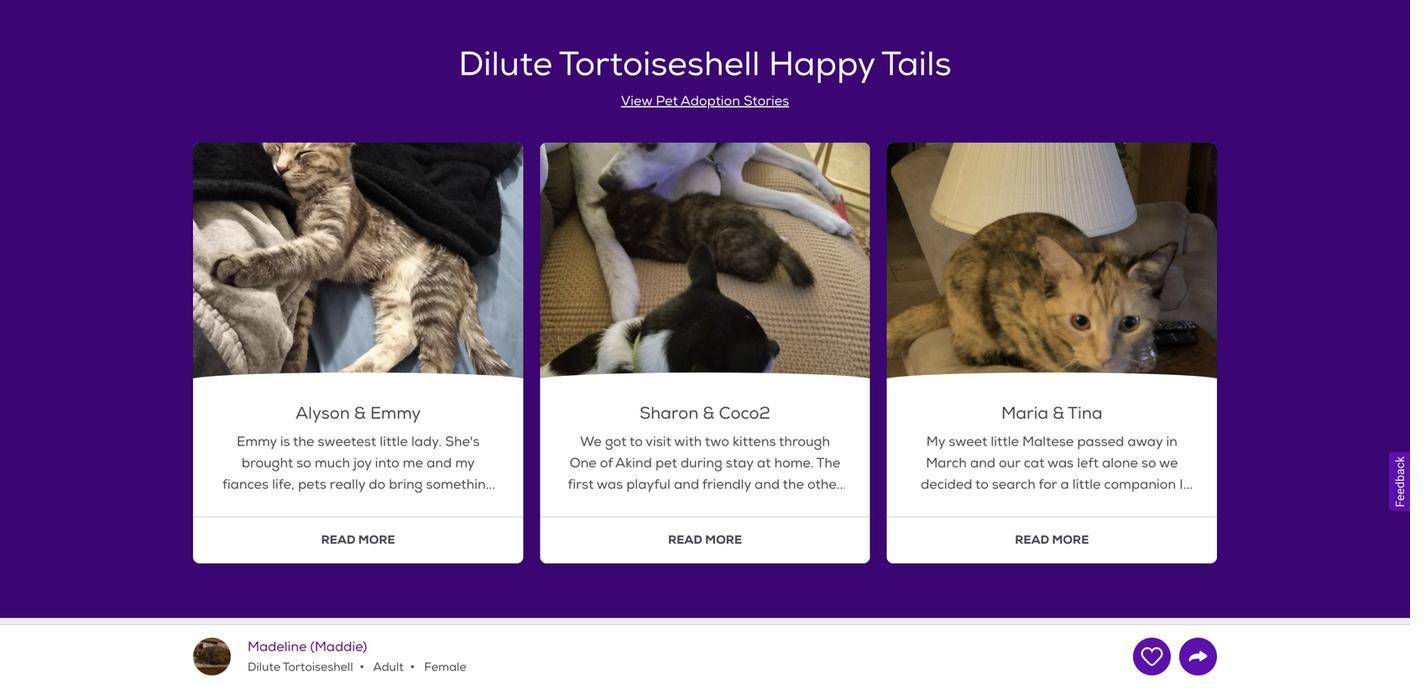 Task type: describe. For each thing, give the bounding box(es) containing it.
1 horizontal spatial little
[[1073, 476, 1101, 493]]

tortoiseshell for dilute tortoiseshell
[[283, 660, 353, 675]]

sharon & coco2
[[640, 403, 771, 424]]

view pet adoption stories link
[[193, 93, 1217, 109]]

tina inside my sweet little maltese passed away in march and our cat was left alone so we decided to search for a little companion  i found tina and i new she was perfect for our family. she is such a pleasure to have her with us .
[[961, 498, 989, 515]]

1 vertical spatial for
[[1164, 498, 1183, 515]]

found
[[921, 498, 959, 515]]

happy
[[769, 43, 875, 86]]

pet
[[656, 93, 678, 109]]

sharon
[[640, 403, 699, 424]]

female
[[421, 660, 466, 675]]

(maddie)
[[310, 639, 367, 655]]

advertisement element
[[400, 652, 1011, 688]]

.
[[1087, 541, 1090, 558]]

madeline (maddie) image
[[193, 638, 231, 676]]

read for alyson
[[321, 532, 356, 548]]

happy tail alyson & emmy together image
[[193, 143, 523, 379]]

0 horizontal spatial to
[[975, 476, 989, 493]]

1 vertical spatial a
[[1065, 519, 1073, 536]]

dilute for dilute tortoiseshell
[[248, 660, 281, 675]]

with
[[1038, 541, 1066, 558]]

1 horizontal spatial tina
[[1068, 403, 1103, 424]]

family.
[[944, 519, 986, 536]]

read more for alyson
[[321, 532, 395, 548]]

my sweet little maltese passed away in march and our cat was left alone so we decided to search for a little companion  i found tina and i new she was perfect for our family. she is such a pleasure to have her with us .
[[920, 433, 1184, 558]]

alyson & emmy
[[295, 403, 421, 424]]

0 vertical spatial for
[[1039, 476, 1057, 493]]

dilute tortoiseshell happy tails view pet adoption stories
[[459, 43, 952, 109]]

coco2
[[719, 403, 771, 424]]

search
[[992, 476, 1036, 493]]

more for coco2
[[705, 532, 742, 548]]

adult
[[371, 660, 404, 675]]

perfect
[[1114, 498, 1161, 515]]

& for coco2
[[703, 403, 715, 424]]

so
[[1142, 455, 1156, 472]]

companion
[[1104, 476, 1176, 493]]

0 vertical spatial and
[[970, 455, 996, 472]]

1 horizontal spatial i
[[1179, 476, 1183, 493]]

tails
[[881, 43, 952, 86]]

alyson
[[295, 403, 350, 424]]

left
[[1077, 455, 1099, 472]]

more for emmy
[[358, 532, 395, 548]]

have
[[1153, 519, 1184, 536]]

madeline
[[248, 639, 307, 655]]

0 vertical spatial a
[[1061, 476, 1069, 493]]

1 vertical spatial was
[[1084, 498, 1111, 515]]



Task type: locate. For each thing, give the bounding box(es) containing it.
view
[[621, 93, 652, 109]]

maria
[[1001, 403, 1049, 424]]

& for tina
[[1053, 403, 1065, 424]]

1 horizontal spatial tortoiseshell
[[559, 43, 760, 86]]

0 horizontal spatial read
[[321, 532, 356, 548]]

our up 'search'
[[999, 455, 1020, 472]]

1 horizontal spatial &
[[703, 403, 715, 424]]

and up the she
[[993, 498, 1018, 515]]

1 vertical spatial tortoiseshell
[[283, 660, 353, 675]]

0 horizontal spatial read more
[[321, 532, 395, 548]]

1 horizontal spatial to
[[1136, 519, 1149, 536]]

0 vertical spatial tina
[[1068, 403, 1103, 424]]

tortoiseshell inside dilute tortoiseshell happy tails view pet adoption stories
[[559, 43, 760, 86]]

3 & from the left
[[1053, 403, 1065, 424]]

0 vertical spatial to
[[975, 476, 989, 493]]

0 horizontal spatial i
[[1021, 498, 1025, 515]]

0 horizontal spatial tortoiseshell
[[283, 660, 353, 675]]

0 vertical spatial tortoiseshell
[[559, 43, 760, 86]]

tortoiseshell
[[559, 43, 760, 86], [283, 660, 353, 675]]

2 horizontal spatial read
[[1015, 532, 1049, 548]]

more
[[358, 532, 395, 548], [705, 532, 742, 548], [1052, 532, 1089, 548]]

2 read from the left
[[668, 532, 702, 548]]

1 horizontal spatial read
[[668, 532, 702, 548]]

tina up family.
[[961, 498, 989, 515]]

read more
[[321, 532, 395, 548], [668, 532, 742, 548], [1015, 532, 1089, 548]]

3 read from the left
[[1015, 532, 1049, 548]]

1 horizontal spatial dilute
[[459, 43, 553, 86]]

1 horizontal spatial our
[[999, 455, 1020, 472]]

tina up passed
[[1068, 403, 1103, 424]]

sweet
[[949, 433, 987, 450]]

adoption
[[681, 93, 740, 109]]

for
[[1039, 476, 1057, 493], [1164, 498, 1183, 515]]

madeline (maddie)
[[248, 639, 367, 655]]

1 vertical spatial dilute
[[248, 660, 281, 675]]

to down perfect at the right bottom of the page
[[1136, 519, 1149, 536]]

2 horizontal spatial more
[[1052, 532, 1089, 548]]

was up pleasure
[[1084, 498, 1111, 515]]

0 horizontal spatial for
[[1039, 476, 1057, 493]]

little
[[991, 433, 1019, 450], [1073, 476, 1101, 493]]

passed
[[1077, 433, 1124, 450]]

0 horizontal spatial tina
[[961, 498, 989, 515]]

was
[[1047, 455, 1074, 472], [1084, 498, 1111, 515]]

tortoiseshell for dilute tortoiseshell happy tails view pet adoption stories
[[559, 43, 760, 86]]

was down maltese on the right
[[1047, 455, 1074, 472]]

1 vertical spatial our
[[920, 519, 941, 536]]

0 horizontal spatial was
[[1047, 455, 1074, 472]]

3 more from the left
[[1052, 532, 1089, 548]]

read more for maria
[[1015, 532, 1089, 548]]

such
[[1031, 519, 1061, 536]]

0 horizontal spatial more
[[358, 532, 395, 548]]

us
[[1069, 541, 1084, 558]]

1 vertical spatial and
[[993, 498, 1018, 515]]

1 horizontal spatial more
[[705, 532, 742, 548]]

1 horizontal spatial was
[[1084, 498, 1111, 515]]

& left emmy
[[354, 403, 366, 424]]

0 vertical spatial dilute
[[459, 43, 553, 86]]

more for tina
[[1052, 532, 1089, 548]]

0 horizontal spatial our
[[920, 519, 941, 536]]

cat
[[1024, 455, 1045, 472]]

0 horizontal spatial dilute
[[248, 660, 281, 675]]

i left the 'new' at bottom right
[[1021, 498, 1025, 515]]

1 more from the left
[[358, 532, 395, 548]]

little down maria
[[991, 433, 1019, 450]]

a
[[1061, 476, 1069, 493], [1065, 519, 1073, 536]]

maria & tina
[[1001, 403, 1103, 424]]

our down 'found' at the bottom
[[920, 519, 941, 536]]

emmy
[[370, 403, 421, 424]]

she
[[1059, 498, 1081, 515]]

happy tail maria & tina together image
[[887, 143, 1217, 379]]

dilute
[[459, 43, 553, 86], [248, 660, 281, 675]]

i
[[1179, 476, 1183, 493], [1021, 498, 1025, 515]]

new
[[1029, 498, 1055, 515]]

happy tail sharon & coco2  together image
[[540, 143, 870, 379]]

dilute for dilute tortoiseshell happy tails view pet adoption stories
[[459, 43, 553, 86]]

1 read from the left
[[321, 532, 356, 548]]

2 more from the left
[[705, 532, 742, 548]]

a up she
[[1061, 476, 1069, 493]]

a down she
[[1065, 519, 1073, 536]]

i right companion
[[1179, 476, 1183, 493]]

pleasure
[[1077, 519, 1133, 536]]

1 vertical spatial i
[[1021, 498, 1025, 515]]

our
[[999, 455, 1020, 472], [920, 519, 941, 536]]

dilute inside dilute tortoiseshell happy tails view pet adoption stories
[[459, 43, 553, 86]]

and down sweet
[[970, 455, 996, 472]]

2 horizontal spatial &
[[1053, 403, 1065, 424]]

my
[[926, 433, 945, 450]]

and
[[970, 455, 996, 472], [993, 498, 1018, 515]]

0 horizontal spatial little
[[991, 433, 1019, 450]]

0 vertical spatial our
[[999, 455, 1020, 472]]

march
[[926, 455, 967, 472]]

read for maria
[[1015, 532, 1049, 548]]

for up the 'new' at bottom right
[[1039, 476, 1057, 493]]

& left coco2
[[703, 403, 715, 424]]

we
[[1159, 455, 1178, 472]]

1 horizontal spatial for
[[1164, 498, 1183, 515]]

stories
[[744, 93, 789, 109]]

1 & from the left
[[354, 403, 366, 424]]

0 vertical spatial i
[[1179, 476, 1183, 493]]

tortoiseshell up pet
[[559, 43, 760, 86]]

for up have
[[1164, 498, 1183, 515]]

her
[[1014, 541, 1035, 558]]

0 vertical spatial was
[[1047, 455, 1074, 472]]

is
[[1018, 519, 1028, 536]]

& for emmy
[[354, 403, 366, 424]]

2 horizontal spatial read more
[[1015, 532, 1089, 548]]

1 vertical spatial tina
[[961, 498, 989, 515]]

3 read more from the left
[[1015, 532, 1089, 548]]

away
[[1128, 433, 1163, 450]]

decided
[[921, 476, 972, 493]]

she
[[990, 519, 1015, 536]]

to left 'search'
[[975, 476, 989, 493]]

read
[[321, 532, 356, 548], [668, 532, 702, 548], [1015, 532, 1049, 548]]

little down left
[[1073, 476, 1101, 493]]

maltese
[[1022, 433, 1074, 450]]

&
[[354, 403, 366, 424], [703, 403, 715, 424], [1053, 403, 1065, 424]]

& up maltese on the right
[[1053, 403, 1065, 424]]

dilute tortoiseshell
[[248, 660, 353, 675]]

tortoiseshell down madeline (maddie)
[[283, 660, 353, 675]]

alone
[[1102, 455, 1138, 472]]

1 read more from the left
[[321, 532, 395, 548]]

0 vertical spatial little
[[991, 433, 1019, 450]]

read more for sharon
[[668, 532, 742, 548]]

1 vertical spatial to
[[1136, 519, 1149, 536]]

1 horizontal spatial read more
[[668, 532, 742, 548]]

0 horizontal spatial &
[[354, 403, 366, 424]]

2 read more from the left
[[668, 532, 742, 548]]

1 vertical spatial little
[[1073, 476, 1101, 493]]

tina
[[1068, 403, 1103, 424], [961, 498, 989, 515]]

read for sharon
[[668, 532, 702, 548]]

in
[[1166, 433, 1178, 450]]

2 & from the left
[[703, 403, 715, 424]]

to
[[975, 476, 989, 493], [1136, 519, 1149, 536]]



Task type: vqa. For each thing, say whether or not it's contained in the screenshot.
Privacy Alert Dialog
no



